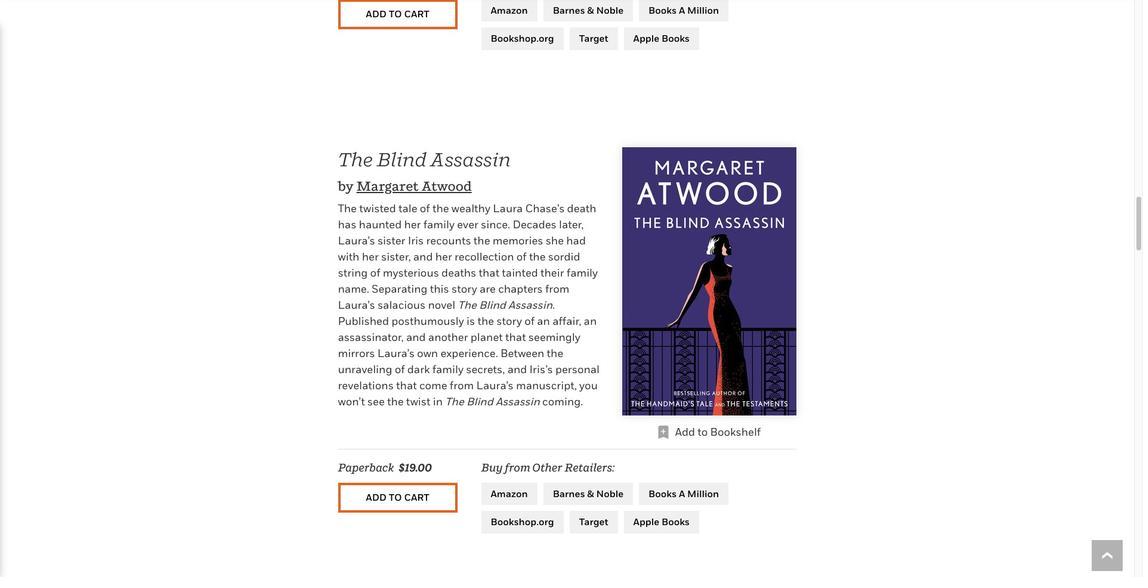 Task type: locate. For each thing, give the bounding box(es) containing it.
add to cart
[[366, 8, 429, 20], [366, 492, 429, 504]]

the down seemingly
[[547, 347, 563, 360]]

2 target from the top
[[579, 516, 608, 528]]

bookshop.org link for second barnes & noble link from the top of the page amazon link
[[481, 512, 564, 534]]

2 & from the top
[[587, 488, 594, 500]]

from inside the twisted tale of the wealthy laura chase's death has haunted her family ever since. decades later, laura's sister iris recounts the memories she had with her sister, and her recollection of the sordid string of mysterious deaths that tainted their family name. separating this story are chapters from laura's salacious novel
[[545, 283, 570, 295]]

the right in at left bottom
[[445, 395, 464, 408]]

family
[[423, 218, 455, 231], [567, 267, 598, 279], [432, 363, 464, 376]]

margaret atwood link
[[357, 179, 472, 194]]

1 vertical spatial assassin
[[508, 299, 553, 311]]

1 vertical spatial bookshop.org link
[[481, 512, 564, 534]]

and up the "own"
[[406, 331, 426, 344]]

1 amazon from the top
[[491, 4, 528, 16]]

0 vertical spatial amazon
[[491, 4, 528, 16]]

1 add to cart button from the top
[[338, 0, 457, 29]]

an
[[537, 315, 550, 327], [584, 315, 597, 327]]

0 vertical spatial cart
[[404, 8, 429, 20]]

family down the sordid
[[567, 267, 598, 279]]

own
[[417, 347, 438, 360]]

1 vertical spatial amazon link
[[481, 483, 537, 506]]

0 horizontal spatial from
[[450, 379, 474, 392]]

has
[[338, 218, 356, 231]]

2 books a million from the top
[[649, 488, 719, 500]]

2 horizontal spatial her
[[435, 250, 452, 263]]

1 vertical spatial bookshop.org
[[491, 516, 554, 528]]

0 vertical spatial assassin
[[430, 148, 511, 171]]

the down the atwood
[[433, 202, 449, 215]]

bookshop.org for amazon link related to 2nd barnes & noble link from the bottom of the page
[[491, 32, 554, 44]]

0 vertical spatial barnes & noble link
[[543, 0, 633, 22]]

assassin down chapters
[[508, 299, 553, 311]]

the blind assassin book cover picture image
[[622, 147, 796, 416]]

1 million from the top
[[687, 4, 719, 16]]

a for apple books link for books a million link for 2nd barnes & noble link from the bottom of the page
[[679, 4, 685, 16]]

revelations
[[338, 379, 394, 392]]

0 vertical spatial bookshop.org link
[[481, 28, 564, 50]]

and down the between
[[508, 363, 527, 376]]

2 bookshop.org from the top
[[491, 516, 554, 528]]

books a million
[[649, 4, 719, 16], [649, 488, 719, 500]]

since.
[[481, 218, 510, 231]]

0 vertical spatial target
[[579, 32, 608, 44]]

the up the by
[[338, 148, 373, 171]]

the blind assassin up margaret atwood link
[[338, 148, 511, 171]]

1 vertical spatial amazon
[[491, 488, 528, 500]]

2 horizontal spatial from
[[545, 283, 570, 295]]

1 vertical spatial and
[[406, 331, 426, 344]]

apple books link for second barnes & noble link from the top of the page books a million link
[[624, 512, 699, 534]]

paperback $19.00
[[338, 462, 432, 474]]

iris
[[408, 234, 424, 247]]

books a million link for second barnes & noble link from the top of the page
[[639, 483, 729, 506]]

that up twist
[[396, 379, 417, 392]]

of right "string"
[[370, 267, 380, 279]]

1 barnes & noble from the top
[[553, 4, 624, 16]]

& for second barnes & noble link from the top of the page books a million link apple books link target link
[[587, 488, 594, 500]]

2 vertical spatial from
[[505, 462, 530, 474]]

2 vertical spatial add
[[366, 492, 387, 504]]

1 & from the top
[[587, 4, 594, 16]]

0 vertical spatial to
[[389, 8, 402, 20]]

1 vertical spatial apple books link
[[624, 512, 699, 534]]

1 a from the top
[[679, 4, 685, 16]]

recounts
[[426, 234, 471, 247]]

she
[[546, 234, 564, 247]]

barnes
[[553, 4, 585, 16], [553, 488, 585, 500]]

0 vertical spatial from
[[545, 283, 570, 295]]

0 horizontal spatial story
[[452, 283, 477, 295]]

amazon link for second barnes & noble link from the top of the page
[[481, 483, 537, 506]]

0 vertical spatial books a million
[[649, 4, 719, 16]]

books
[[649, 4, 677, 16], [662, 32, 690, 44], [649, 488, 677, 500], [662, 516, 690, 528]]

an right affair,
[[584, 315, 597, 327]]

1 vertical spatial barnes & noble
[[553, 488, 624, 500]]

family up recounts
[[423, 218, 455, 231]]

2 barnes from the top
[[553, 488, 585, 500]]

0 vertical spatial add to cart button
[[338, 0, 457, 29]]

2 a from the top
[[679, 488, 685, 500]]

to for 1st add to cart button from the top
[[389, 8, 402, 20]]

0 vertical spatial &
[[587, 4, 594, 16]]

blind down are
[[479, 299, 506, 311]]

1 vertical spatial to
[[698, 426, 708, 438]]

assassin up the atwood
[[430, 148, 511, 171]]

1 bookshop.org link from the top
[[481, 28, 564, 50]]

between
[[501, 347, 544, 360]]

death
[[567, 202, 596, 215]]

0 vertical spatial barnes & noble
[[553, 4, 624, 16]]

apple books link
[[624, 28, 699, 50], [624, 512, 699, 534]]

her up iris
[[404, 218, 421, 231]]

1 horizontal spatial that
[[479, 267, 500, 279]]

amazon link
[[481, 0, 537, 22], [481, 483, 537, 506]]

2 vertical spatial to
[[389, 492, 402, 504]]

1 horizontal spatial story
[[497, 315, 522, 327]]

1 vertical spatial apple books
[[633, 516, 690, 528]]

her right with
[[362, 250, 379, 263]]

sordid
[[548, 250, 580, 263]]

of up seemingly
[[525, 315, 535, 327]]

2 barnes & noble link from the top
[[543, 483, 633, 506]]

0 horizontal spatial an
[[537, 315, 550, 327]]

0 vertical spatial apple books
[[633, 32, 690, 44]]

1 vertical spatial barnes & noble link
[[543, 483, 633, 506]]

0 vertical spatial noble
[[596, 4, 624, 16]]

a for second barnes & noble link from the top of the page books a million link apple books link
[[679, 488, 685, 500]]

of right tale
[[420, 202, 430, 215]]

target for the bookshop.org link associated with second barnes & noble link from the top of the page amazon link
[[579, 516, 608, 528]]

the up the recollection
[[474, 234, 490, 247]]

2 vertical spatial family
[[432, 363, 464, 376]]

2 books a million link from the top
[[639, 483, 729, 506]]

2 barnes & noble from the top
[[553, 488, 624, 500]]

$19.00
[[399, 462, 432, 474]]

2 horizontal spatial that
[[505, 331, 526, 344]]

2 bookshop.org link from the top
[[481, 512, 564, 534]]

the blind assassin link
[[338, 148, 511, 171]]

1 vertical spatial books a million
[[649, 488, 719, 500]]

0 vertical spatial apple
[[633, 32, 659, 44]]

target link for apple books link for books a million link for 2nd barnes & noble link from the bottom of the page
[[570, 28, 618, 50]]

2 apple books link from the top
[[624, 512, 699, 534]]

2 noble from the top
[[596, 488, 624, 500]]

the up has
[[338, 202, 357, 215]]

1 vertical spatial from
[[450, 379, 474, 392]]

0 vertical spatial books a million link
[[639, 0, 729, 22]]

1 vertical spatial a
[[679, 488, 685, 500]]

1 horizontal spatial an
[[584, 315, 597, 327]]

margaret
[[357, 179, 419, 194]]

decades
[[513, 218, 557, 231]]

the blind assassin
[[338, 148, 511, 171], [458, 299, 553, 311]]

1 vertical spatial million
[[687, 488, 719, 500]]

1 bookshop.org from the top
[[491, 32, 554, 44]]

family inside . published posthumously is the story of an affair, an assassinator, and another planet that seemingly mirrors laura's own experience. between the unraveling of dark family secrets, and iris's personal revelations that come from laura's manuscript, you won't see the twist in
[[432, 363, 464, 376]]

1 target from the top
[[579, 32, 608, 44]]

amazon
[[491, 4, 528, 16], [491, 488, 528, 500]]

from inside . published posthumously is the story of an affair, an assassinator, and another planet that seemingly mirrors laura's own experience. between the unraveling of dark family secrets, and iris's personal revelations that come from laura's manuscript, you won't see the twist in
[[450, 379, 474, 392]]

noble for second barnes & noble link from the top of the page
[[596, 488, 624, 500]]

0 vertical spatial add
[[366, 8, 387, 20]]

recollection
[[455, 250, 514, 263]]

in
[[433, 395, 443, 408]]

barnes & noble link
[[543, 0, 633, 22], [543, 483, 633, 506]]

0 vertical spatial target link
[[570, 28, 618, 50]]

1 barnes from the top
[[553, 4, 585, 16]]

0 vertical spatial story
[[452, 283, 477, 295]]

0 vertical spatial apple books link
[[624, 28, 699, 50]]

1 horizontal spatial her
[[404, 218, 421, 231]]

add to bookshelf
[[675, 426, 761, 438]]

story down "deaths"
[[452, 283, 477, 295]]

laura's up with
[[338, 234, 375, 247]]

0 vertical spatial amazon link
[[481, 0, 537, 22]]

and
[[413, 250, 433, 263], [406, 331, 426, 344], [508, 363, 527, 376]]

laura's
[[338, 234, 375, 247], [338, 299, 375, 311], [378, 347, 415, 360], [477, 379, 514, 392]]

by margaret atwood
[[338, 179, 472, 194]]

1 books a million from the top
[[649, 4, 719, 16]]

noble
[[596, 4, 624, 16], [596, 488, 624, 500]]

1 books a million link from the top
[[639, 0, 729, 22]]

of
[[420, 202, 430, 215], [517, 250, 527, 263], [370, 267, 380, 279], [525, 315, 535, 327], [395, 363, 405, 376]]

that up the between
[[505, 331, 526, 344]]

and down iris
[[413, 250, 433, 263]]

family up come
[[432, 363, 464, 376]]

0 vertical spatial a
[[679, 4, 685, 16]]

story
[[452, 283, 477, 295], [497, 315, 522, 327]]

from right buy
[[505, 462, 530, 474]]

2 apple from the top
[[633, 516, 659, 528]]

laura's down the secrets,
[[477, 379, 514, 392]]

1 vertical spatial barnes
[[553, 488, 585, 500]]

& for apple books link for books a million link for 2nd barnes & noble link from the bottom of the page target link
[[587, 4, 594, 16]]

1 noble from the top
[[596, 4, 624, 16]]

wealthy
[[452, 202, 490, 215]]

noble for 2nd barnes & noble link from the bottom of the page
[[596, 4, 624, 16]]

laura
[[493, 202, 523, 215]]

0 vertical spatial barnes
[[553, 4, 585, 16]]

0 vertical spatial and
[[413, 250, 433, 263]]

0 vertical spatial bookshop.org
[[491, 32, 554, 44]]

amazon for second barnes & noble link from the top of the page amazon link
[[491, 488, 528, 500]]

twist
[[406, 395, 431, 408]]

0 vertical spatial that
[[479, 267, 500, 279]]

add for second add to cart button from the top
[[366, 492, 387, 504]]

her
[[404, 218, 421, 231], [362, 250, 379, 263], [435, 250, 452, 263]]

the blind assassin down chapters
[[458, 299, 553, 311]]

1 apple books from the top
[[633, 32, 690, 44]]

.
[[553, 299, 555, 311]]

1 target link from the top
[[570, 28, 618, 50]]

string
[[338, 267, 368, 279]]

amazon link for 2nd barnes & noble link from the bottom of the page
[[481, 0, 537, 22]]

bookshop.org
[[491, 32, 554, 44], [491, 516, 554, 528]]

her down recounts
[[435, 250, 452, 263]]

blind down the secrets,
[[467, 395, 493, 408]]

1 vertical spatial &
[[587, 488, 594, 500]]

1 vertical spatial story
[[497, 315, 522, 327]]

are
[[480, 283, 496, 295]]

blind
[[377, 148, 427, 171], [479, 299, 506, 311], [467, 395, 493, 408]]

cart
[[404, 8, 429, 20], [404, 492, 429, 504]]

the right see at the bottom left
[[387, 395, 404, 408]]

apple books
[[633, 32, 690, 44], [633, 516, 690, 528]]

a
[[679, 4, 685, 16], [679, 488, 685, 500]]

that
[[479, 267, 500, 279], [505, 331, 526, 344], [396, 379, 417, 392]]

atwood
[[422, 179, 472, 194]]

seemingly
[[529, 331, 580, 344]]

that inside the twisted tale of the wealthy laura chase's death has haunted her family ever since. decades later, laura's sister iris recounts the memories she had with her sister, and her recollection of the sordid string of mysterious deaths that tainted their family name. separating this story are chapters from laura's salacious novel
[[479, 267, 500, 279]]

0 horizontal spatial that
[[396, 379, 417, 392]]

million for books a million link for 2nd barnes & noble link from the bottom of the page
[[687, 4, 719, 16]]

1 apple from the top
[[633, 32, 659, 44]]

that up are
[[479, 267, 500, 279]]

1 amazon link from the top
[[481, 0, 537, 22]]

1 apple books link from the top
[[624, 28, 699, 50]]

blind up by margaret atwood
[[377, 148, 427, 171]]

the right is in the bottom of the page
[[478, 315, 494, 327]]

0 vertical spatial blind
[[377, 148, 427, 171]]

sister
[[378, 234, 405, 247]]

barnes & noble
[[553, 4, 624, 16], [553, 488, 624, 500]]

1 vertical spatial target link
[[570, 512, 618, 534]]

published
[[338, 315, 389, 327]]

1 vertical spatial noble
[[596, 488, 624, 500]]

1 vertical spatial the blind assassin
[[458, 299, 553, 311]]

assassin down manuscript,
[[496, 395, 540, 408]]

2 target link from the top
[[570, 512, 618, 534]]

story up the planet
[[497, 315, 522, 327]]

from right come
[[450, 379, 474, 392]]

experience.
[[441, 347, 498, 360]]

1 vertical spatial books a million link
[[639, 483, 729, 506]]

the up the their
[[529, 250, 546, 263]]

0 vertical spatial million
[[687, 4, 719, 16]]

1 vertical spatial that
[[505, 331, 526, 344]]

2 apple books from the top
[[633, 516, 690, 528]]

2 million from the top
[[687, 488, 719, 500]]

apple
[[633, 32, 659, 44], [633, 516, 659, 528]]

1 vertical spatial apple
[[633, 516, 659, 528]]

0 vertical spatial family
[[423, 218, 455, 231]]

0 vertical spatial the blind assassin
[[338, 148, 511, 171]]

books a million link
[[639, 0, 729, 22], [639, 483, 729, 506]]

an up seemingly
[[537, 315, 550, 327]]

bookshop.org link
[[481, 28, 564, 50], [481, 512, 564, 534]]

2 amazon from the top
[[491, 488, 528, 500]]

0 vertical spatial add to cart
[[366, 8, 429, 20]]

2 amazon link from the top
[[481, 483, 537, 506]]

2 vertical spatial that
[[396, 379, 417, 392]]

1 vertical spatial add to cart button
[[338, 483, 457, 513]]

1 vertical spatial target
[[579, 516, 608, 528]]

1 vertical spatial cart
[[404, 492, 429, 504]]

amazon for amazon link related to 2nd barnes & noble link from the bottom of the page
[[491, 4, 528, 16]]

assassin
[[430, 148, 511, 171], [508, 299, 553, 311], [496, 395, 540, 408]]

unraveling
[[338, 363, 392, 376]]

from up .
[[545, 283, 570, 295]]

1 vertical spatial add to cart
[[366, 492, 429, 504]]

later,
[[559, 218, 584, 231]]

from
[[545, 283, 570, 295], [450, 379, 474, 392], [505, 462, 530, 474]]



Task type: describe. For each thing, give the bounding box(es) containing it.
2 cart from the top
[[404, 492, 429, 504]]

another
[[428, 331, 468, 344]]

apple books link for books a million link for 2nd barnes & noble link from the bottom of the page
[[624, 28, 699, 50]]

buy
[[481, 462, 503, 474]]

barnes & noble for amazon link related to 2nd barnes & noble link from the bottom of the page the bookshop.org link
[[553, 4, 624, 16]]

story inside . published posthumously is the story of an affair, an assassinator, and another planet that seemingly mirrors laura's own experience. between the unraveling of dark family secrets, and iris's personal revelations that come from laura's manuscript, you won't see the twist in
[[497, 315, 522, 327]]

separating
[[372, 283, 428, 295]]

target link for second barnes & noble link from the top of the page books a million link apple books link
[[570, 512, 618, 534]]

the blind assassin coming.
[[445, 395, 583, 408]]

apple books for 2nd barnes & noble link from the bottom of the page
[[633, 32, 690, 44]]

1 cart from the top
[[404, 8, 429, 20]]

and inside the twisted tale of the wealthy laura chase's death has haunted her family ever since. decades later, laura's sister iris recounts the memories she had with her sister, and her recollection of the sordid string of mysterious deaths that tainted their family name. separating this story are chapters from laura's salacious novel
[[413, 250, 433, 263]]

2 vertical spatial blind
[[467, 395, 493, 408]]

laura's up dark at the left bottom
[[378, 347, 415, 360]]

other
[[532, 462, 563, 474]]

1 barnes & noble link from the top
[[543, 0, 633, 22]]

iris's
[[530, 363, 553, 376]]

dark
[[407, 363, 430, 376]]

memories
[[493, 234, 543, 247]]

2 vertical spatial and
[[508, 363, 527, 376]]

posthumously
[[392, 315, 464, 327]]

tale
[[399, 202, 417, 215]]

ever
[[457, 218, 478, 231]]

mysterious
[[383, 267, 439, 279]]

1 vertical spatial blind
[[479, 299, 506, 311]]

won't
[[338, 395, 365, 408]]

assassinator,
[[338, 331, 404, 344]]

had
[[566, 234, 586, 247]]

the up is in the bottom of the page
[[458, 299, 477, 311]]

affair,
[[553, 315, 581, 327]]

haunted
[[359, 218, 402, 231]]

0 horizontal spatial her
[[362, 250, 379, 263]]

with
[[338, 250, 359, 263]]

story inside the twisted tale of the wealthy laura chase's death has haunted her family ever since. decades later, laura's sister iris recounts the memories she had with her sister, and her recollection of the sordid string of mysterious deaths that tainted their family name. separating this story are chapters from laura's salacious novel
[[452, 283, 477, 295]]

1 horizontal spatial from
[[505, 462, 530, 474]]

1 an from the left
[[537, 315, 550, 327]]

1 vertical spatial add
[[675, 426, 695, 438]]

planet
[[471, 331, 503, 344]]

the inside the twisted tale of the wealthy laura chase's death has haunted her family ever since. decades later, laura's sister iris recounts the memories she had with her sister, and her recollection of the sordid string of mysterious deaths that tainted their family name. separating this story are chapters from laura's salacious novel
[[338, 202, 357, 215]]

the twisted tale of the wealthy laura chase's death has haunted her family ever since. decades later, laura's sister iris recounts the memories she had with her sister, and her recollection of the sordid string of mysterious deaths that tainted their family name. separating this story are chapters from laura's salacious novel
[[338, 202, 598, 311]]

paperback
[[338, 462, 394, 474]]

to for second add to cart button from the top
[[389, 492, 402, 504]]

mirrors
[[338, 347, 375, 360]]

buy from other retailers:
[[481, 462, 615, 474]]

bookshop.org for second barnes & noble link from the top of the page amazon link
[[491, 516, 554, 528]]

2 add to cart button from the top
[[338, 483, 457, 513]]

coming.
[[542, 395, 583, 408]]

secrets,
[[466, 363, 505, 376]]

is
[[467, 315, 475, 327]]

deaths
[[442, 267, 476, 279]]

you
[[579, 379, 598, 392]]

barnes & noble for the bookshop.org link associated with second barnes & noble link from the top of the page amazon link
[[553, 488, 624, 500]]

apple books for second barnes & noble link from the top of the page
[[633, 516, 690, 528]]

target for amazon link related to 2nd barnes & noble link from the bottom of the page the bookshop.org link
[[579, 32, 608, 44]]

bookshelf
[[710, 426, 761, 438]]

name.
[[338, 283, 369, 295]]

chapters
[[498, 283, 543, 295]]

retailers:
[[565, 462, 615, 474]]

2 an from the left
[[584, 315, 597, 327]]

1 vertical spatial family
[[567, 267, 598, 279]]

tainted
[[502, 267, 538, 279]]

this
[[430, 283, 449, 295]]

apple for second barnes & noble link from the top of the page books a million link
[[633, 516, 659, 528]]

apple for books a million link for 2nd barnes & noble link from the bottom of the page
[[633, 32, 659, 44]]

by
[[338, 179, 354, 194]]

million for second barnes & noble link from the top of the page books a million link
[[687, 488, 719, 500]]

books a million link for 2nd barnes & noble link from the bottom of the page
[[639, 0, 729, 22]]

books a million for second barnes & noble link from the top of the page books a million link
[[649, 488, 719, 500]]

personal
[[555, 363, 600, 376]]

their
[[541, 267, 564, 279]]

manuscript,
[[516, 379, 577, 392]]

bookshop.org link for amazon link related to 2nd barnes & noble link from the bottom of the page
[[481, 28, 564, 50]]

2 add to cart from the top
[[366, 492, 429, 504]]

see
[[367, 395, 385, 408]]

of left dark at the left bottom
[[395, 363, 405, 376]]

of up tainted
[[517, 250, 527, 263]]

laura's down name.
[[338, 299, 375, 311]]

1 add to cart from the top
[[366, 8, 429, 20]]

twisted
[[359, 202, 396, 215]]

add for 1st add to cart button from the top
[[366, 8, 387, 20]]

sister,
[[381, 250, 411, 263]]

. published posthumously is the story of an affair, an assassinator, and another planet that seemingly mirrors laura's own experience. between the unraveling of dark family secrets, and iris's personal revelations that come from laura's manuscript, you won't see the twist in
[[338, 299, 600, 408]]

salacious
[[378, 299, 426, 311]]

come
[[419, 379, 447, 392]]

books a million for books a million link for 2nd barnes & noble link from the bottom of the page
[[649, 4, 719, 16]]

2 vertical spatial assassin
[[496, 395, 540, 408]]

barnes for amazon link related to 2nd barnes & noble link from the bottom of the page the bookshop.org link
[[553, 4, 585, 16]]

barnes for the bookshop.org link associated with second barnes & noble link from the top of the page amazon link
[[553, 488, 585, 500]]

novel
[[428, 299, 455, 311]]

chase's
[[525, 202, 565, 215]]



Task type: vqa. For each thing, say whether or not it's contained in the screenshot.
Children's Nonfiction
no



